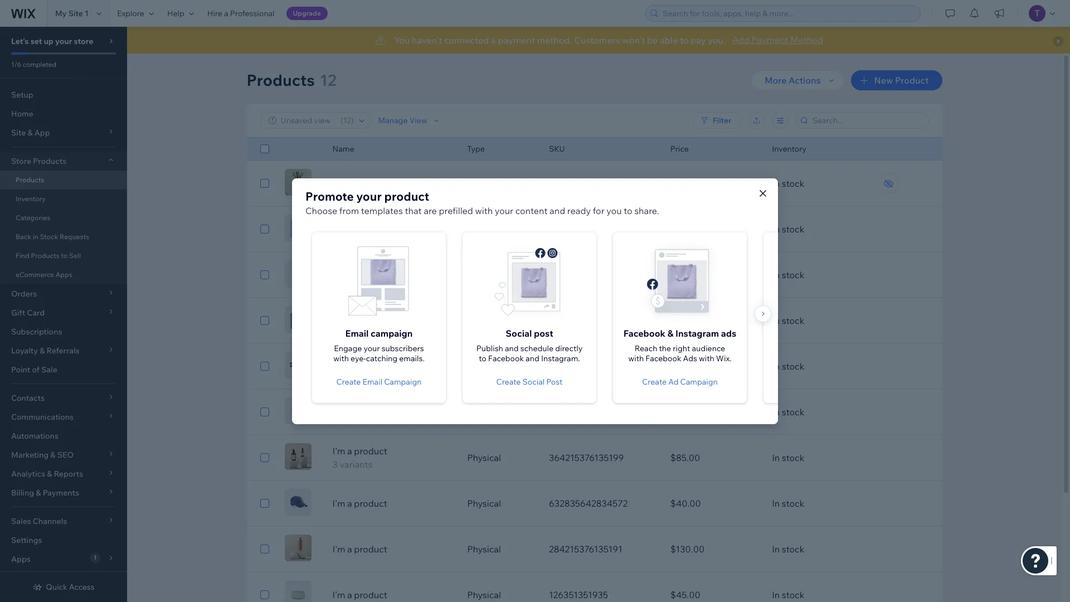 Task type: describe. For each thing, give the bounding box(es) containing it.
632835642834572 link
[[543, 490, 664, 517]]

stock for 632835642834572
[[782, 498, 805, 509]]

hire
[[207, 8, 222, 18]]

2 inside 'shopping bag - large 2 variants'
[[333, 230, 338, 241]]

&
[[668, 328, 674, 339]]

payment
[[498, 35, 535, 46]]

haven't
[[412, 35, 442, 46]]

able
[[660, 35, 678, 46]]

point of sale link
[[0, 360, 127, 379]]

point
[[11, 365, 30, 375]]

in stock link for 364215375135191
[[766, 216, 887, 243]]

back
[[16, 233, 31, 241]]

physical link for 126351351935
[[461, 582, 543, 602]]

in stock for 364215376135191
[[772, 178, 805, 189]]

217537123517253
[[549, 315, 623, 326]]

i'm a product 2 variants for 366615376135191
[[333, 354, 387, 379]]

post
[[547, 377, 563, 387]]

$85.00 for 364215376135191
[[671, 178, 700, 189]]

variants for 366615376135191
[[340, 367, 372, 379]]

stock for 126351351935
[[782, 589, 805, 601]]

back in stock requests link
[[0, 228, 127, 246]]

5 i'm from the top
[[333, 406, 345, 418]]

sidebar element
[[0, 27, 127, 602]]

stock for 364215376135191
[[782, 178, 805, 189]]

to inside publish and schedule directly to facebook and instagram.
[[479, 353, 487, 363]]

i'm a product for 284215376135191
[[333, 544, 387, 555]]

in for 36523641234523
[[772, 406, 780, 418]]

$45.00
[[671, 589, 701, 601]]

products inside products link
[[16, 176, 44, 184]]

shopping
[[333, 217, 373, 228]]

i'm a product link for 36523641234523
[[326, 405, 461, 419]]

physical link for 364215375135191
[[461, 216, 543, 243]]

facebook for social post
[[488, 353, 524, 363]]

variants inside 'shopping bag - large 2 variants'
[[340, 230, 372, 241]]

create email campaign
[[337, 377, 422, 387]]

customers
[[574, 35, 620, 46]]

364215376135191 link
[[543, 170, 664, 197]]

126351351935 link
[[543, 582, 664, 602]]

in stock link for 217537123517253
[[766, 307, 887, 334]]

( 12 )
[[341, 115, 354, 125]]

quick
[[46, 582, 67, 592]]

home link
[[0, 104, 127, 123]]

Search... field
[[809, 113, 925, 128]]

stock for 36523641234523
[[782, 406, 805, 418]]

i'm a product link for 284215376135191
[[326, 543, 461, 556]]

in stock link for 366615376135191
[[766, 353, 887, 380]]

variants for 364215376135199
[[340, 459, 373, 470]]

i'm a product for 36523641234523
[[333, 406, 387, 418]]

2 i'm from the top
[[333, 263, 345, 274]]

stock for 364215376135199
[[782, 452, 805, 463]]

create for email
[[337, 377, 361, 387]]

in for 364115376135191
[[772, 269, 780, 280]]

access
[[69, 582, 95, 592]]

physical for 126351351935
[[467, 589, 501, 601]]

settings link
[[0, 531, 127, 550]]

in stock link for 364215376135199
[[766, 444, 887, 471]]

in stock link for 36523641234523
[[766, 399, 887, 425]]

6 i'm from the top
[[333, 446, 345, 457]]

$15.00 for $15.00 $499.99
[[671, 224, 699, 235]]

set
[[31, 36, 42, 46]]

engage your subscribers with eye-catching emails.
[[334, 343, 425, 363]]

for
[[593, 205, 605, 216]]

in
[[33, 233, 38, 241]]

i'm a product link for 632835642834572
[[326, 497, 461, 510]]

quick access
[[46, 582, 95, 592]]

$85.00 link for 364215376135199
[[664, 444, 766, 471]]

from
[[339, 205, 359, 216]]

point of sale
[[11, 365, 57, 375]]

up
[[44, 36, 53, 46]]

be
[[647, 35, 658, 46]]

professional
[[230, 8, 275, 18]]

i'm a product for 126351351935
[[333, 589, 387, 601]]

you.
[[708, 35, 726, 46]]

ads
[[721, 328, 737, 339]]

publish and schedule directly to facebook and instagram.
[[477, 343, 583, 363]]

instagram.
[[541, 353, 580, 363]]

social post
[[506, 328, 554, 339]]

366615376135191
[[549, 361, 623, 372]]

i'm a product for 632835642834572
[[333, 498, 387, 509]]

-
[[394, 217, 397, 228]]

post
[[534, 328, 554, 339]]

)
[[351, 115, 354, 125]]

i'm a product 3 variants for 364215376135199
[[333, 446, 387, 470]]

hire a professional
[[207, 8, 275, 18]]

physical for 364215376135191
[[467, 178, 501, 189]]

products link
[[0, 171, 127, 190]]

create ad campaign
[[642, 377, 718, 387]]

payment
[[752, 34, 789, 45]]

$25.00 link
[[664, 307, 766, 334]]

requests
[[60, 233, 89, 241]]

facebook for facebook & instagram ads
[[646, 353, 682, 363]]

1 horizontal spatial inventory
[[772, 144, 807, 154]]

284215376135191 link
[[543, 536, 664, 563]]

$499.99
[[701, 224, 736, 235]]

add payment method
[[733, 34, 823, 45]]

in for 364215376135199
[[772, 452, 780, 463]]

physical link for 364215376135199
[[461, 444, 543, 471]]

sku
[[549, 144, 565, 154]]

choose
[[306, 205, 337, 216]]

type
[[467, 144, 485, 154]]

$7.50 link
[[664, 353, 766, 380]]

$15.00 $499.99
[[671, 224, 736, 235]]

won't
[[622, 35, 645, 46]]

pay
[[691, 35, 706, 46]]

large
[[399, 217, 429, 228]]

364215376135199 link
[[543, 444, 664, 471]]

physical link for 632835642834572
[[461, 490, 543, 517]]

promote
[[306, 189, 354, 203]]

physical for 36523641234523
[[467, 406, 501, 418]]

completed
[[23, 60, 56, 69]]

366615376135191 link
[[543, 353, 664, 380]]

$25.00
[[671, 315, 700, 326]]

sell
[[69, 251, 81, 260]]

1 vertical spatial social
[[523, 377, 545, 387]]

in stock for 364115376135191
[[772, 269, 805, 280]]

add payment method link
[[733, 33, 823, 46]]

price
[[671, 144, 689, 154]]

share.
[[635, 205, 659, 216]]

back in stock requests
[[16, 233, 89, 241]]

$7.50
[[671, 361, 694, 372]]

stock for 217537123517253
[[782, 315, 805, 326]]

$85.00 for 364215376135199
[[671, 452, 700, 463]]

364115376135191 link
[[543, 262, 664, 288]]

engage
[[334, 343, 362, 353]]

are
[[424, 205, 437, 216]]

the
[[659, 343, 671, 353]]

physical for 632835642834572
[[467, 498, 501, 509]]

$10.00 link
[[664, 262, 766, 288]]

stock for 364215375135191
[[782, 224, 805, 235]]

categories link
[[0, 209, 127, 228]]

to inside alert
[[680, 35, 689, 46]]

9 i'm from the top
[[333, 589, 345, 601]]

my site 1
[[55, 8, 89, 18]]



Task type: locate. For each thing, give the bounding box(es) containing it.
2 i'm a product 2 variants from the top
[[333, 354, 387, 379]]

1 vertical spatial 2
[[333, 276, 338, 287]]

4 in stock link from the top
[[766, 307, 887, 334]]

1 3 from the top
[[333, 322, 338, 333]]

12 for ( 12 )
[[343, 115, 351, 125]]

with right ads
[[699, 353, 715, 363]]

9 in stock from the top
[[772, 544, 805, 555]]

products up ecommerce apps
[[31, 251, 60, 260]]

0 vertical spatial i'm a product 3 variants
[[333, 308, 387, 333]]

6 physical from the top
[[467, 498, 501, 509]]

0 vertical spatial $85.00 link
[[664, 170, 766, 197]]

2 physical from the top
[[467, 224, 501, 235]]

1 horizontal spatial create
[[497, 377, 521, 387]]

5 physical link from the top
[[461, 444, 543, 471]]

0 vertical spatial $15.00
[[671, 224, 699, 235]]

products inside find products to sell link
[[31, 251, 60, 260]]

in stock for 364215376135199
[[772, 452, 805, 463]]

i'm a product for 364215376135191
[[333, 178, 387, 189]]

8 physical link from the top
[[461, 582, 543, 602]]

0 horizontal spatial inventory
[[16, 195, 46, 203]]

1 vertical spatial inventory
[[16, 195, 46, 203]]

1 vertical spatial 3
[[333, 459, 338, 470]]

filter
[[713, 115, 732, 125]]

None checkbox
[[260, 360, 269, 373], [260, 497, 269, 510], [260, 360, 269, 373], [260, 497, 269, 510]]

5 stock from the top
[[782, 361, 805, 372]]

settings
[[11, 535, 42, 545]]

7 in stock link from the top
[[766, 444, 887, 471]]

and right "publish"
[[505, 343, 519, 353]]

2 for 366615376135191
[[333, 367, 338, 379]]

physical for 366615376135191
[[467, 361, 501, 372]]

facebook & instagram ads
[[624, 328, 737, 339]]

1 in stock link from the top
[[766, 170, 887, 197]]

help button
[[161, 0, 201, 27]]

2 for 364115376135191
[[333, 276, 338, 287]]

find products to sell link
[[0, 246, 127, 265]]

8 in from the top
[[772, 498, 780, 509]]

1 vertical spatial $85.00
[[671, 452, 700, 463]]

campaign down $7.50
[[681, 377, 718, 387]]

create for social
[[497, 377, 521, 387]]

4 stock from the top
[[782, 315, 805, 326]]

in for 366615376135191
[[772, 361, 780, 372]]

social left "post"
[[523, 377, 545, 387]]

3 stock from the top
[[782, 269, 805, 280]]

email campaign
[[345, 328, 413, 339]]

products inside "store products" popup button
[[33, 156, 66, 166]]

5 physical from the top
[[467, 452, 501, 463]]

$85.00 down 'price'
[[671, 178, 700, 189]]

3 in from the top
[[772, 269, 780, 280]]

physical for 284215376135191
[[467, 544, 501, 555]]

directly
[[555, 343, 583, 353]]

campaign
[[371, 328, 413, 339]]

create for facebook
[[642, 377, 667, 387]]

1 $85.00 link from the top
[[664, 170, 766, 197]]

0 vertical spatial 3
[[333, 322, 338, 333]]

stock for 364115376135191
[[782, 269, 805, 280]]

stock for 366615376135191
[[782, 361, 805, 372]]

create down publish and schedule directly to facebook and instagram.
[[497, 377, 521, 387]]

alert containing add payment method
[[127, 27, 1071, 54]]

1 vertical spatial email
[[363, 377, 383, 387]]

with
[[475, 205, 493, 216], [334, 353, 349, 363], [629, 353, 644, 363], [699, 353, 715, 363]]

0 vertical spatial i'm a product 2 variants
[[333, 263, 387, 287]]

1/6 completed
[[11, 60, 56, 69]]

4 i'm from the top
[[333, 354, 345, 365]]

in for 126351351935
[[772, 589, 780, 601]]

in for 284215376135191
[[772, 544, 780, 555]]

2 i'm a product from the top
[[333, 406, 387, 418]]

stock for 284215376135191
[[782, 544, 805, 555]]

and left the 'ready'
[[550, 205, 566, 216]]

products
[[247, 70, 315, 90], [33, 156, 66, 166], [16, 176, 44, 184], [31, 251, 60, 260]]

0 horizontal spatial and
[[505, 343, 519, 353]]

5 in stock from the top
[[772, 361, 805, 372]]

in stock for 284215376135191
[[772, 544, 805, 555]]

stock
[[40, 233, 58, 241]]

0 vertical spatial inventory
[[772, 144, 807, 154]]

reach
[[635, 343, 658, 353]]

in stock link for 364115376135191
[[766, 262, 887, 288]]

to right you
[[624, 205, 633, 216]]

2 i'm a product link from the top
[[326, 405, 461, 419]]

prefilled
[[439, 205, 473, 216]]

in stock link for 632835642834572
[[766, 490, 887, 517]]

let's set up your store
[[11, 36, 93, 46]]

217537123517253 link
[[543, 307, 664, 334]]

5 i'm a product link from the top
[[326, 588, 461, 602]]

create left "ad"
[[642, 377, 667, 387]]

1 horizontal spatial 12
[[343, 115, 351, 125]]

$85.00 link up $499.99
[[664, 170, 766, 197]]

6 in from the top
[[772, 406, 780, 418]]

8 stock from the top
[[782, 498, 805, 509]]

1 vertical spatial $15.00
[[671, 406, 699, 418]]

8 in stock from the top
[[772, 498, 805, 509]]

subscribers
[[382, 343, 424, 353]]

3 create from the left
[[642, 377, 667, 387]]

7 stock from the top
[[782, 452, 805, 463]]

a inside alert
[[491, 35, 496, 46]]

add
[[733, 34, 750, 45]]

5 i'm a product from the top
[[333, 589, 387, 601]]

9 in stock link from the top
[[766, 536, 887, 563]]

3 in stock link from the top
[[766, 262, 887, 288]]

automations
[[11, 431, 59, 441]]

products down store
[[16, 176, 44, 184]]

store
[[11, 156, 31, 166]]

list containing email campaign
[[292, 228, 918, 407]]

8 physical from the top
[[467, 589, 501, 601]]

6 in stock from the top
[[772, 406, 805, 418]]

2 stock from the top
[[782, 224, 805, 235]]

your inside sidebar element
[[55, 36, 72, 46]]

2 2 from the top
[[333, 276, 338, 287]]

1 vertical spatial i'm a product 3 variants
[[333, 446, 387, 470]]

with left the
[[629, 353, 644, 363]]

4 physical link from the top
[[461, 399, 543, 425]]

physical link for 364215376135191
[[461, 170, 543, 197]]

10 in stock from the top
[[772, 589, 805, 601]]

2 campaign from the left
[[681, 377, 718, 387]]

to left schedule
[[479, 353, 487, 363]]

you haven't connected a payment method. customers won't be able to pay you.
[[394, 35, 726, 46]]

find products to sell
[[16, 251, 81, 260]]

0 vertical spatial $85.00
[[671, 178, 700, 189]]

i'm a product 2 variants for 364115376135191
[[333, 263, 387, 287]]

12 up unsaved view field
[[320, 70, 337, 90]]

in stock for 632835642834572
[[772, 498, 805, 509]]

in for 632835642834572
[[772, 498, 780, 509]]

1 in from the top
[[772, 178, 780, 189]]

Unsaved view field
[[277, 113, 337, 128]]

physical link for 36523641234523
[[461, 399, 543, 425]]

0 vertical spatial 2
[[333, 230, 338, 241]]

$85.00 up $40.00
[[671, 452, 700, 463]]

subscriptions
[[11, 327, 62, 337]]

method
[[791, 34, 823, 45]]

1 i'm a product 3 variants from the top
[[333, 308, 387, 333]]

email down the catching
[[363, 377, 383, 387]]

Search for tools, apps, help & more... field
[[660, 6, 917, 21]]

campaign for &
[[681, 377, 718, 387]]

variants for 364115376135191
[[340, 276, 372, 287]]

1 i'm a product 2 variants from the top
[[333, 263, 387, 287]]

3 physical from the top
[[467, 361, 501, 372]]

products up unsaved view field
[[247, 70, 315, 90]]

3 i'm a product from the top
[[333, 498, 387, 509]]

$85.00 link
[[664, 170, 766, 197], [664, 444, 766, 471]]

i'm a product
[[333, 178, 387, 189], [333, 406, 387, 418], [333, 498, 387, 509], [333, 544, 387, 555], [333, 589, 387, 601]]

2 $15.00 from the top
[[671, 406, 699, 418]]

1 i'm from the top
[[333, 178, 345, 189]]

0 horizontal spatial create
[[337, 377, 361, 387]]

method.
[[537, 35, 572, 46]]

promote your product choose from templates that are prefilled with your content and ready for you to share.
[[306, 189, 659, 216]]

filter button
[[693, 112, 742, 129]]

4 in from the top
[[772, 315, 780, 326]]

0 vertical spatial social
[[506, 328, 532, 339]]

physical link for 284215376135191
[[461, 536, 543, 563]]

$85.00 link for 364215376135191
[[664, 170, 766, 197]]

in
[[772, 178, 780, 189], [772, 224, 780, 235], [772, 269, 780, 280], [772, 315, 780, 326], [772, 361, 780, 372], [772, 406, 780, 418], [772, 452, 780, 463], [772, 498, 780, 509], [772, 544, 780, 555], [772, 589, 780, 601]]

your down email campaign
[[364, 343, 380, 353]]

connected
[[444, 35, 489, 46]]

quick access button
[[33, 582, 95, 592]]

product inside promote your product choose from templates that are prefilled with your content and ready for you to share.
[[384, 189, 429, 203]]

subscriptions link
[[0, 322, 127, 341]]

2 create from the left
[[497, 377, 521, 387]]

$85.00
[[671, 178, 700, 189], [671, 452, 700, 463]]

to left pay
[[680, 35, 689, 46]]

$40.00 link
[[664, 490, 766, 517]]

facebook inside reach the right audience with facebook ads with wix.
[[646, 353, 682, 363]]

1 vertical spatial 12
[[343, 115, 351, 125]]

8 i'm from the top
[[333, 544, 345, 555]]

7 physical from the top
[[467, 544, 501, 555]]

3 for 217537123517253
[[333, 322, 338, 333]]

i'm a product 2 variants down 'shopping bag - large 2 variants'
[[333, 263, 387, 287]]

your left content
[[495, 205, 514, 216]]

2 in stock link from the top
[[766, 216, 887, 243]]

in stock for 217537123517253
[[772, 315, 805, 326]]

campaign for campaign
[[384, 377, 422, 387]]

in stock link for 126351351935
[[766, 582, 887, 602]]

physical for 364215375135191
[[467, 224, 501, 235]]

2 $85.00 link from the top
[[664, 444, 766, 471]]

in stock for 366615376135191
[[772, 361, 805, 372]]

4 i'm a product link from the top
[[326, 543, 461, 556]]

in stock link for 364215376135191
[[766, 170, 887, 197]]

$130.00
[[671, 544, 705, 555]]

2 $85.00 from the top
[[671, 452, 700, 463]]

2 in stock from the top
[[772, 224, 805, 235]]

(
[[341, 115, 343, 125]]

632835642834572
[[549, 498, 628, 509]]

2 horizontal spatial create
[[642, 377, 667, 387]]

0 vertical spatial email
[[345, 328, 369, 339]]

1 physical from the top
[[467, 178, 501, 189]]

bag
[[375, 217, 392, 228]]

you
[[394, 35, 410, 46]]

in for 364215376135191
[[772, 178, 780, 189]]

wix.
[[716, 353, 732, 363]]

1 horizontal spatial campaign
[[681, 377, 718, 387]]

3 2 from the top
[[333, 367, 338, 379]]

4 in stock from the top
[[772, 315, 805, 326]]

2 horizontal spatial and
[[550, 205, 566, 216]]

$15.00 down the 'create ad campaign'
[[671, 406, 699, 418]]

6 stock from the top
[[782, 406, 805, 418]]

4 physical from the top
[[467, 406, 501, 418]]

your inside engage your subscribers with eye-catching emails.
[[364, 343, 380, 353]]

with inside engage your subscribers with eye-catching emails.
[[334, 353, 349, 363]]

5 in from the top
[[772, 361, 780, 372]]

1 i'm a product link from the top
[[326, 177, 461, 190]]

0 vertical spatial 12
[[320, 70, 337, 90]]

7 i'm from the top
[[333, 498, 345, 509]]

campaign down emails. at the left bottom
[[384, 377, 422, 387]]

1 physical link from the top
[[461, 170, 543, 197]]

7 in stock from the top
[[772, 452, 805, 463]]

with right prefilled
[[475, 205, 493, 216]]

$85.00 link up $40.00 'link'
[[664, 444, 766, 471]]

$15.00 for $15.00
[[671, 406, 699, 418]]

physical for 364215376135199
[[467, 452, 501, 463]]

2 3 from the top
[[333, 459, 338, 470]]

to left sell
[[61, 251, 68, 260]]

3 i'm from the top
[[333, 308, 345, 320]]

$40.00
[[671, 498, 701, 509]]

apps
[[56, 270, 72, 279]]

2 in from the top
[[772, 224, 780, 235]]

36523641234523
[[549, 406, 621, 418]]

3 for 364215376135199
[[333, 459, 338, 470]]

0 horizontal spatial campaign
[[384, 377, 422, 387]]

templates
[[361, 205, 403, 216]]

hire a professional link
[[201, 0, 281, 27]]

facebook inside publish and schedule directly to facebook and instagram.
[[488, 353, 524, 363]]

social
[[506, 328, 532, 339], [523, 377, 545, 387]]

1 create from the left
[[337, 377, 361, 387]]

inventory inside sidebar element
[[16, 195, 46, 203]]

to
[[680, 35, 689, 46], [624, 205, 633, 216], [61, 251, 68, 260], [479, 353, 487, 363]]

3 in stock from the top
[[772, 269, 805, 280]]

products up products link
[[33, 156, 66, 166]]

12 for products 12
[[320, 70, 337, 90]]

upgrade
[[293, 9, 321, 17]]

content
[[516, 205, 548, 216]]

with inside promote your product choose from templates that are prefilled with your content and ready for you to share.
[[475, 205, 493, 216]]

and up create social post
[[526, 353, 540, 363]]

list
[[292, 228, 918, 407]]

364115376135191
[[549, 269, 622, 280]]

facebook
[[624, 328, 666, 339], [488, 353, 524, 363], [646, 353, 682, 363]]

0 horizontal spatial 12
[[320, 70, 337, 90]]

to inside sidebar element
[[61, 251, 68, 260]]

9 in from the top
[[772, 544, 780, 555]]

1 $85.00 from the top
[[671, 178, 700, 189]]

your
[[55, 36, 72, 46], [357, 189, 382, 203], [495, 205, 514, 216], [364, 343, 380, 353]]

variants
[[340, 230, 372, 241], [340, 276, 372, 287], [340, 322, 373, 333], [340, 367, 372, 379], [340, 459, 373, 470]]

3 i'm a product link from the top
[[326, 497, 461, 510]]

1 vertical spatial i'm a product 2 variants
[[333, 354, 387, 379]]

$15.00 left $499.99
[[671, 224, 699, 235]]

in stock for 36523641234523
[[772, 406, 805, 418]]

ecommerce apps link
[[0, 265, 127, 284]]

your up templates on the left top
[[357, 189, 382, 203]]

shopping bag - large 2 variants
[[333, 217, 429, 241]]

i'm a product link for 126351351935
[[326, 588, 461, 602]]

your right up
[[55, 36, 72, 46]]

$15.00 link
[[664, 399, 766, 425]]

1 vertical spatial $85.00 link
[[664, 444, 766, 471]]

126351351935
[[549, 589, 608, 601]]

in stock for 364215375135191
[[772, 224, 805, 235]]

1 i'm a product from the top
[[333, 178, 387, 189]]

in for 364215375135191
[[772, 224, 780, 235]]

2 vertical spatial 2
[[333, 367, 338, 379]]

to inside promote your product choose from templates that are prefilled with your content and ready for you to share.
[[624, 205, 633, 216]]

1
[[85, 8, 89, 18]]

variants for 217537123517253
[[340, 322, 373, 333]]

email up engage
[[345, 328, 369, 339]]

1 stock from the top
[[782, 178, 805, 189]]

and inside promote your product choose from templates that are prefilled with your content and ready for you to share.
[[550, 205, 566, 216]]

i'm a product 2 variants down engage
[[333, 354, 387, 379]]

emails.
[[399, 353, 425, 363]]

alert
[[127, 27, 1071, 54]]

1 $15.00 from the top
[[671, 224, 699, 235]]

social up publish and schedule directly to facebook and instagram.
[[506, 328, 532, 339]]

3 physical link from the top
[[461, 353, 543, 380]]

2 physical link from the top
[[461, 216, 543, 243]]

10 in stock link from the top
[[766, 582, 887, 602]]

$10.00
[[671, 269, 700, 280]]

36523641234523 link
[[543, 399, 664, 425]]

4 i'm a product from the top
[[333, 544, 387, 555]]

2 i'm a product 3 variants from the top
[[333, 446, 387, 470]]

in stock link for 284215376135191
[[766, 536, 887, 563]]

create down "eye-"
[[337, 377, 361, 387]]

1 campaign from the left
[[384, 377, 422, 387]]

10 in from the top
[[772, 589, 780, 601]]

10 stock from the top
[[782, 589, 805, 601]]

7 physical link from the top
[[461, 536, 543, 563]]

in stock for 126351351935
[[772, 589, 805, 601]]

i'm a product 3 variants for 217537123517253
[[333, 308, 387, 333]]

i'm a product link for 364215376135191
[[326, 177, 461, 190]]

1 in stock from the top
[[772, 178, 805, 189]]

1 horizontal spatial and
[[526, 353, 540, 363]]

you
[[607, 205, 622, 216]]

and
[[550, 205, 566, 216], [505, 343, 519, 353], [526, 353, 540, 363]]

None checkbox
[[260, 142, 269, 156], [260, 177, 269, 190], [260, 222, 269, 236], [260, 268, 269, 282], [260, 314, 269, 327], [260, 405, 269, 419], [260, 451, 269, 464], [260, 543, 269, 556], [260, 588, 269, 602], [260, 142, 269, 156], [260, 177, 269, 190], [260, 222, 269, 236], [260, 268, 269, 282], [260, 314, 269, 327], [260, 405, 269, 419], [260, 451, 269, 464], [260, 543, 269, 556], [260, 588, 269, 602]]

9 stock from the top
[[782, 544, 805, 555]]

in for 217537123517253
[[772, 315, 780, 326]]

3
[[333, 322, 338, 333], [333, 459, 338, 470]]

with left "eye-"
[[334, 353, 349, 363]]

store products
[[11, 156, 66, 166]]

8 in stock link from the top
[[766, 490, 887, 517]]

6 physical link from the top
[[461, 490, 543, 517]]

ecommerce
[[16, 270, 54, 279]]

that
[[405, 205, 422, 216]]

7 in from the top
[[772, 452, 780, 463]]

physical link for 366615376135191
[[461, 353, 543, 380]]

sale
[[41, 365, 57, 375]]

5 in stock link from the top
[[766, 353, 887, 380]]

364215375135191 link
[[543, 216, 664, 243]]

12 up name
[[343, 115, 351, 125]]

1 2 from the top
[[333, 230, 338, 241]]

6 in stock link from the top
[[766, 399, 887, 425]]

in stock
[[772, 178, 805, 189], [772, 224, 805, 235], [772, 269, 805, 280], [772, 315, 805, 326], [772, 361, 805, 372], [772, 406, 805, 418], [772, 452, 805, 463], [772, 498, 805, 509], [772, 544, 805, 555], [772, 589, 805, 601]]



Task type: vqa. For each thing, say whether or not it's contained in the screenshot.


